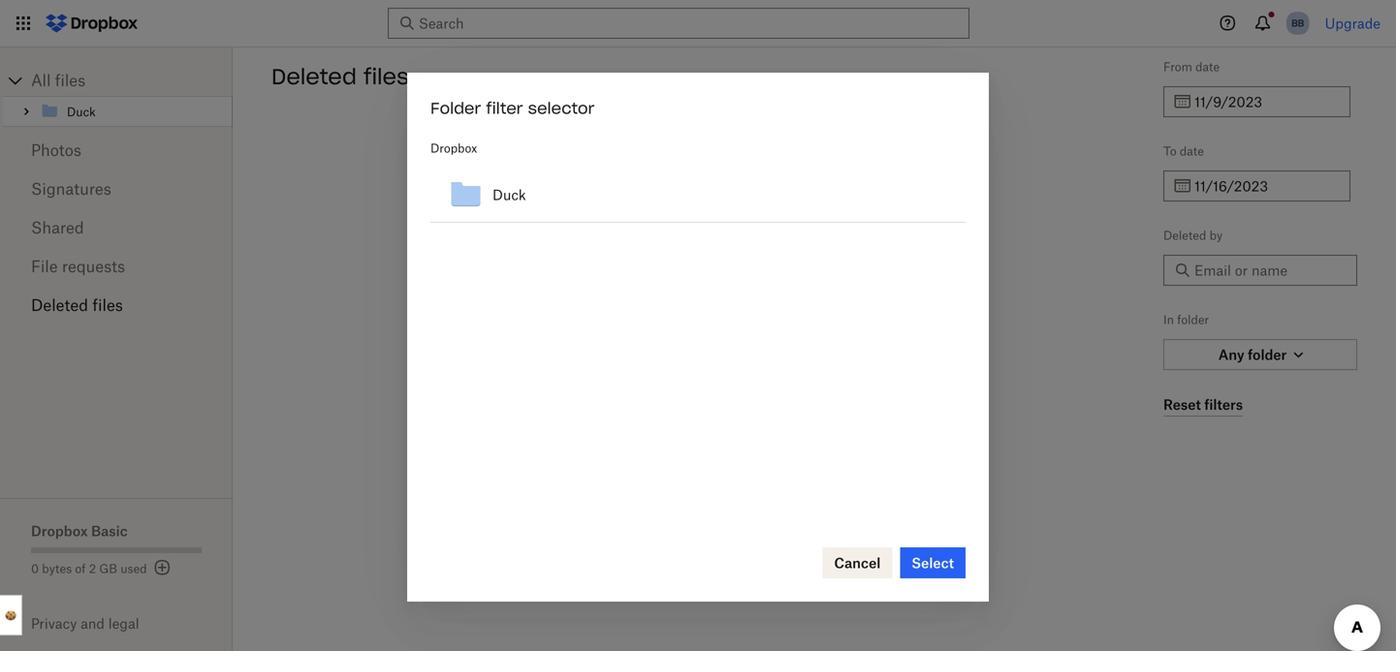 Task type: describe. For each thing, give the bounding box(es) containing it.
basic
[[91, 523, 128, 540]]

in folder
[[1164, 313, 1209, 327]]

From date text field
[[1195, 91, 1339, 113]]

select button
[[900, 548, 966, 579]]

global header element
[[0, 0, 1397, 48]]

legal
[[108, 616, 139, 632]]

dropbox for dropbox basic
[[31, 523, 88, 540]]

0 horizontal spatial deleted
[[31, 296, 88, 315]]

all files tree
[[3, 65, 233, 127]]

filter
[[486, 99, 523, 119]]

files for all files link
[[55, 71, 86, 90]]

To date text field
[[1195, 176, 1339, 197]]

shared link
[[31, 209, 202, 247]]

cancel
[[834, 555, 881, 572]]

duck row
[[431, 168, 966, 223]]

requests
[[62, 257, 125, 276]]

dropbox logo - go to the homepage image
[[39, 8, 145, 39]]

files for deleted files link
[[93, 296, 123, 315]]

0 vertical spatial deleted
[[272, 63, 357, 90]]

0 vertical spatial deleted files
[[272, 63, 409, 90]]

upgrade link
[[1325, 15, 1381, 32]]

to
[[1164, 144, 1177, 159]]

by
[[1210, 228, 1223, 243]]

privacy and legal
[[31, 616, 139, 632]]

0 bytes of 2 gb used
[[31, 562, 147, 577]]

selector
[[528, 99, 595, 119]]

all files link
[[31, 65, 233, 96]]

0
[[31, 562, 39, 577]]

signatures
[[31, 179, 111, 198]]

used
[[120, 562, 147, 577]]

in
[[1164, 313, 1174, 327]]

folder
[[1178, 313, 1209, 327]]

date for from date
[[1196, 60, 1220, 74]]

date for to date
[[1180, 144, 1204, 159]]

2
[[89, 562, 96, 577]]

folder
[[431, 99, 481, 119]]

folder filter selector
[[431, 99, 595, 119]]

all
[[31, 71, 51, 90]]

cancel button
[[823, 548, 893, 579]]

privacy and legal link
[[31, 616, 233, 632]]

file requests link
[[31, 247, 202, 286]]



Task type: locate. For each thing, give the bounding box(es) containing it.
2 cell from the left
[[934, 168, 966, 223]]

duck
[[493, 187, 526, 203]]

1 horizontal spatial files
[[93, 296, 123, 315]]

1 vertical spatial deleted
[[1164, 228, 1207, 243]]

date
[[1196, 60, 1220, 74], [1180, 144, 1204, 159]]

0 vertical spatial date
[[1196, 60, 1220, 74]]

upgrade
[[1325, 15, 1381, 32]]

dropbox down folder
[[431, 141, 477, 156]]

date right from
[[1196, 60, 1220, 74]]

files inside tree
[[55, 71, 86, 90]]

date right to
[[1180, 144, 1204, 159]]

dropbox inside folder filter selector dialog
[[431, 141, 477, 156]]

dropbox
[[431, 141, 477, 156], [31, 523, 88, 540]]

1 horizontal spatial deleted files
[[272, 63, 409, 90]]

of
[[75, 562, 86, 577]]

photos
[[31, 141, 81, 160]]

gb
[[99, 562, 117, 577]]

cell
[[903, 168, 934, 223], [934, 168, 966, 223]]

deleted files link
[[31, 286, 202, 325]]

0 horizontal spatial deleted files
[[31, 296, 123, 315]]

select
[[912, 555, 954, 572]]

shared
[[31, 218, 84, 237]]

photos link
[[31, 131, 202, 170]]

duck table
[[431, 168, 966, 223]]

and
[[81, 616, 105, 632]]

2 horizontal spatial files
[[364, 63, 409, 90]]

bytes
[[42, 562, 72, 577]]

file requests
[[31, 257, 125, 276]]

all files
[[31, 71, 86, 90]]

from date
[[1164, 60, 1220, 74]]

0 horizontal spatial dropbox
[[31, 523, 88, 540]]

1 cell from the left
[[903, 168, 934, 223]]

files
[[364, 63, 409, 90], [55, 71, 86, 90], [93, 296, 123, 315]]

1 horizontal spatial dropbox
[[431, 141, 477, 156]]

0 horizontal spatial files
[[55, 71, 86, 90]]

deleted by
[[1164, 228, 1223, 243]]

dropbox up bytes
[[31, 523, 88, 540]]

get more space image
[[151, 557, 174, 580]]

signatures link
[[31, 170, 202, 209]]

dropbox for dropbox
[[431, 141, 477, 156]]

1 horizontal spatial deleted
[[272, 63, 357, 90]]

privacy
[[31, 616, 77, 632]]

deleted
[[272, 63, 357, 90], [1164, 228, 1207, 243], [31, 296, 88, 315]]

to date
[[1164, 144, 1204, 159]]

file
[[31, 257, 58, 276]]

0 vertical spatial dropbox
[[431, 141, 477, 156]]

dropbox basic
[[31, 523, 128, 540]]

folder filter selector dialog
[[407, 73, 989, 602]]

2 horizontal spatial deleted
[[1164, 228, 1207, 243]]

2 vertical spatial deleted
[[31, 296, 88, 315]]

1 vertical spatial dropbox
[[31, 523, 88, 540]]

from
[[1164, 60, 1193, 74]]

1 vertical spatial date
[[1180, 144, 1204, 159]]

1 vertical spatial deleted files
[[31, 296, 123, 315]]

deleted files
[[272, 63, 409, 90], [31, 296, 123, 315]]



Task type: vqa. For each thing, say whether or not it's contained in the screenshot.
DROPBOX icon
no



